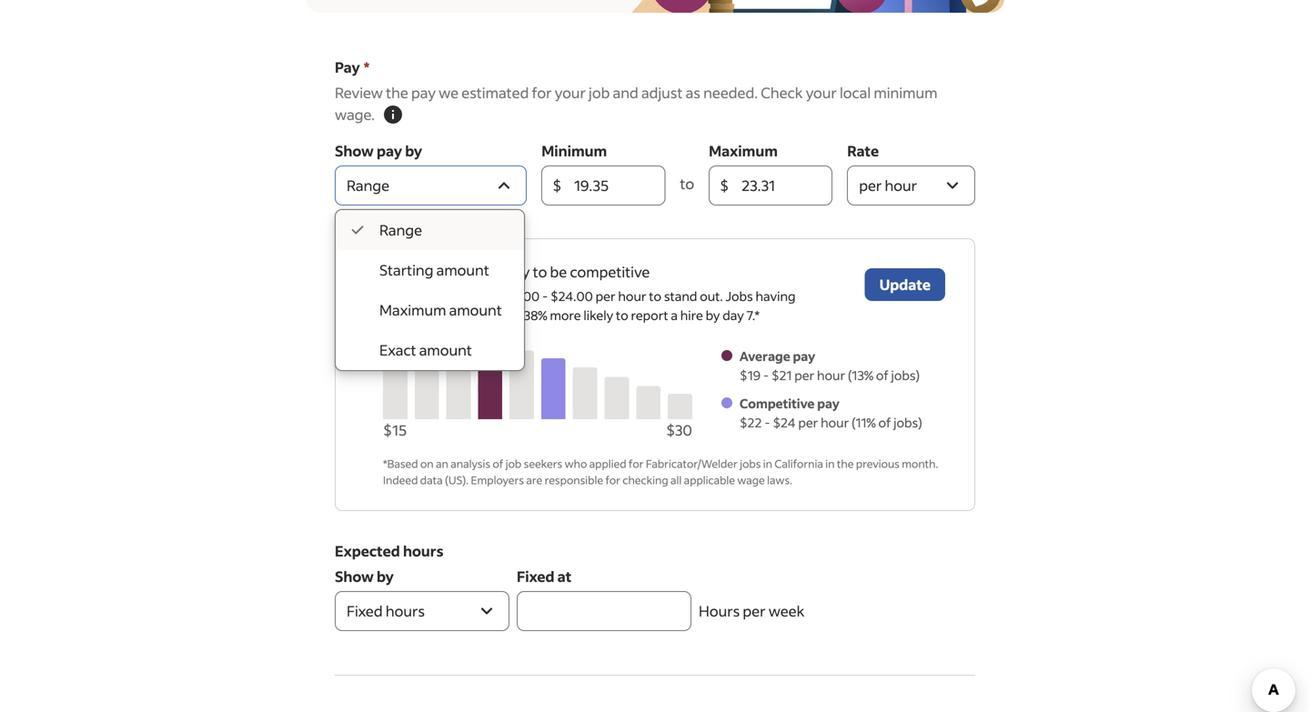 Task type: locate. For each thing, give the bounding box(es) containing it.
out.
[[700, 288, 723, 304]]

the
[[386, 83, 408, 102], [837, 457, 854, 471]]

- left '$21'
[[763, 367, 769, 384]]

0 vertical spatial for
[[532, 83, 552, 102]]

update inside tip: increase your pay to be competitive update your pay to $22.00 - $24.00 per hour to stand out. jobs having competitive salaries are 38% more likely to report a hire by day 7.*
[[383, 288, 426, 304]]

show by
[[335, 567, 394, 586]]

pay inside review the pay we estimated for your job and adjust as needed. check your local minimum wage.
[[411, 83, 436, 102]]

2 horizontal spatial for
[[629, 457, 644, 471]]

update inside button
[[880, 275, 931, 294]]

a
[[671, 307, 678, 323]]

by
[[405, 141, 422, 160], [706, 307, 720, 323], [377, 567, 394, 586]]

maximum amount
[[379, 301, 502, 319]]

1 horizontal spatial job
[[589, 83, 610, 102]]

1 vertical spatial -
[[763, 367, 769, 384]]

0 horizontal spatial in
[[763, 457, 772, 471]]

are inside tip: increase your pay to be competitive update your pay to $22.00 - $24.00 per hour to stand out. jobs having competitive salaries are 38% more likely to report a hire by day 7.*
[[502, 307, 521, 323]]

by down out.
[[706, 307, 720, 323]]

0 vertical spatial -
[[542, 288, 548, 304]]

show down "expected"
[[335, 567, 374, 586]]

in
[[763, 457, 772, 471], [826, 457, 835, 471]]

hours
[[699, 602, 740, 621]]

amount
[[436, 261, 489, 279], [449, 301, 502, 319], [419, 341, 472, 359]]

1 vertical spatial show
[[335, 567, 374, 586]]

range down show pay by
[[347, 176, 390, 195]]

applicable
[[684, 473, 735, 487]]

per right '$21'
[[795, 367, 815, 384]]

1 vertical spatial hours
[[386, 602, 425, 621]]

$ down minimum
[[552, 176, 562, 195]]

fixed
[[517, 567, 555, 586], [347, 602, 383, 621]]

0 horizontal spatial fixed
[[347, 602, 383, 621]]

fixed down show by on the bottom left
[[347, 602, 383, 621]]

california
[[775, 457, 823, 471]]

1 vertical spatial of
[[878, 414, 891, 431]]

estimated
[[462, 83, 529, 102]]

- inside 'competitive pay $22 - $24 per hour (11% of jobs)'
[[765, 414, 770, 431]]

2 vertical spatial of
[[493, 457, 503, 471]]

update
[[880, 275, 931, 294], [383, 288, 426, 304]]

who
[[565, 457, 587, 471]]

$15
[[383, 421, 407, 439]]

per inside the "average pay $19 - $21 per hour (13% of jobs)"
[[795, 367, 815, 384]]

average
[[740, 348, 790, 364]]

an
[[436, 457, 448, 471]]

per hour button
[[847, 166, 975, 206]]

amount down maximum amount
[[419, 341, 472, 359]]

responsible
[[545, 473, 603, 487]]

1 vertical spatial fixed
[[347, 602, 383, 621]]

pay left we
[[411, 83, 436, 102]]

per
[[859, 176, 882, 195], [596, 288, 616, 304], [795, 367, 815, 384], [798, 414, 818, 431], [743, 602, 766, 621]]

fixed inside dropdown button
[[347, 602, 383, 621]]

maximum up maximum field
[[709, 141, 778, 160]]

jobs) for average pay $19 - $21 per hour (13% of jobs)
[[891, 367, 920, 384]]

the up "tooltip for how salary estimate is determined." image
[[386, 83, 408, 102]]

jobs
[[740, 457, 761, 471]]

maximum inside the "show pay by" "list box"
[[379, 301, 446, 319]]

per hour
[[859, 176, 917, 195]]

Fixed at field
[[517, 591, 692, 631]]

fixed at
[[517, 567, 572, 586]]

1 vertical spatial jobs)
[[894, 414, 922, 431]]

average pay $19 - $21 per hour (13% of jobs)
[[740, 348, 920, 384]]

jobs) up month.
[[894, 414, 922, 431]]

range inside option
[[379, 221, 422, 239]]

1 horizontal spatial are
[[526, 473, 542, 487]]

pay right average at the right
[[793, 348, 815, 364]]

- for competitive pay $22 - $24 per hour (11% of jobs)
[[765, 414, 770, 431]]

0 vertical spatial competitive
[[570, 263, 650, 281]]

show pay by list box
[[336, 210, 524, 370]]

are inside the *based on an analysis of job seekers who applied for fabricator/welder jobs in california in the previous month. indeed data (us). employers are responsible for checking all applicable wage laws.
[[526, 473, 542, 487]]

for down applied
[[605, 473, 621, 487]]

1 vertical spatial job
[[506, 457, 522, 471]]

0 horizontal spatial $
[[552, 176, 562, 195]]

0 vertical spatial maximum
[[709, 141, 778, 160]]

1 vertical spatial range
[[379, 221, 422, 239]]

your up $22.00
[[472, 263, 503, 281]]

competitive
[[570, 263, 650, 281], [383, 307, 453, 323]]

show for show by
[[335, 567, 374, 586]]

of right the (11%
[[878, 414, 891, 431]]

2 in from the left
[[826, 457, 835, 471]]

2 horizontal spatial by
[[706, 307, 720, 323]]

be
[[550, 263, 567, 281]]

the inside the *based on an analysis of job seekers who applied for fabricator/welder jobs in california in the previous month. indeed data (us). employers are responsible for checking all applicable wage laws.
[[837, 457, 854, 471]]

hours down show by on the bottom left
[[386, 602, 425, 621]]

jobs) for competitive pay $22 - $24 per hour (11% of jobs)
[[894, 414, 922, 431]]

1 vertical spatial are
[[526, 473, 542, 487]]

in right california
[[826, 457, 835, 471]]

expected hours
[[335, 542, 444, 560]]

$19
[[740, 367, 761, 384]]

0 horizontal spatial for
[[532, 83, 552, 102]]

per right $24
[[798, 414, 818, 431]]

competitive up 'exact amount'
[[383, 307, 453, 323]]

1 horizontal spatial competitive
[[570, 263, 650, 281]]

amount up maximum amount
[[436, 261, 489, 279]]

indeed
[[383, 473, 418, 487]]

of up employers
[[493, 457, 503, 471]]

per up likely
[[596, 288, 616, 304]]

- right $22
[[765, 414, 770, 431]]

of right the (13%
[[876, 367, 889, 384]]

of
[[876, 367, 889, 384], [878, 414, 891, 431], [493, 457, 503, 471]]

1 vertical spatial the
[[837, 457, 854, 471]]

show
[[335, 141, 374, 160], [335, 567, 374, 586]]

increase
[[412, 263, 469, 281]]

1 horizontal spatial the
[[837, 457, 854, 471]]

of for (11%
[[878, 414, 891, 431]]

1 $ from the left
[[552, 176, 562, 195]]

for right estimated on the left
[[532, 83, 552, 102]]

fixed left at at left
[[517, 567, 555, 586]]

per inside per hour dropdown button
[[859, 176, 882, 195]]

are
[[502, 307, 521, 323], [526, 473, 542, 487]]

0 horizontal spatial competitive
[[383, 307, 453, 323]]

1 horizontal spatial by
[[405, 141, 422, 160]]

are down seekers
[[526, 473, 542, 487]]

by up range popup button
[[405, 141, 422, 160]]

fixed for fixed at
[[517, 567, 555, 586]]

wage
[[737, 473, 765, 487]]

pay inside the "average pay $19 - $21 per hour (13% of jobs)"
[[793, 348, 815, 364]]

$24
[[773, 414, 796, 431]]

- inside tip: increase your pay to be competitive update your pay to $22.00 - $24.00 per hour to stand out. jobs having competitive salaries are 38% more likely to report a hire by day 7.*
[[542, 288, 548, 304]]

1 horizontal spatial $
[[720, 176, 729, 195]]

2 vertical spatial amount
[[419, 341, 472, 359]]

0 vertical spatial jobs)
[[891, 367, 920, 384]]

*based
[[383, 457, 418, 471]]

maximum
[[709, 141, 778, 160], [379, 301, 446, 319]]

hours
[[403, 542, 444, 560], [386, 602, 425, 621]]

competitive up likely
[[570, 263, 650, 281]]

tooltip for how salary estimate is determined. image
[[382, 104, 404, 126]]

$21
[[771, 367, 792, 384]]

1 horizontal spatial update
[[880, 275, 931, 294]]

show for show pay by
[[335, 141, 374, 160]]

0 vertical spatial hours
[[403, 542, 444, 560]]

day
[[723, 307, 744, 323]]

0 horizontal spatial maximum
[[379, 301, 446, 319]]

hour
[[885, 176, 917, 195], [618, 288, 646, 304], [817, 367, 845, 384], [821, 414, 849, 431]]

hours per week
[[699, 602, 805, 621]]

starting
[[379, 261, 434, 279]]

1 horizontal spatial for
[[605, 473, 621, 487]]

by inside tip: increase your pay to be competitive update your pay to $22.00 - $24.00 per hour to stand out. jobs having competitive salaries are 38% more likely to report a hire by day 7.*
[[706, 307, 720, 323]]

2 vertical spatial -
[[765, 414, 770, 431]]

laws.
[[767, 473, 792, 487]]

1 horizontal spatial fixed
[[517, 567, 555, 586]]

0 horizontal spatial by
[[377, 567, 394, 586]]

*based on an analysis of job seekers who applied for fabricator/welder jobs in california in the previous month. indeed data (us). employers are responsible for checking all applicable wage laws.
[[383, 457, 938, 487]]

exact amount
[[379, 341, 472, 359]]

starting amount
[[379, 261, 489, 279]]

2 $ from the left
[[720, 176, 729, 195]]

2 show from the top
[[335, 567, 374, 586]]

of inside 'competitive pay $22 - $24 per hour (11% of jobs)'
[[878, 414, 891, 431]]

your left and
[[555, 83, 586, 102]]

0 vertical spatial amount
[[436, 261, 489, 279]]

0 horizontal spatial update
[[383, 288, 426, 304]]

hour inside tip: increase your pay to be competitive update your pay to $22.00 - $24.00 per hour to stand out. jobs having competitive salaries are 38% more likely to report a hire by day 7.*
[[618, 288, 646, 304]]

for up checking
[[629, 457, 644, 471]]

0 horizontal spatial job
[[506, 457, 522, 471]]

- for average pay $19 - $21 per hour (13% of jobs)
[[763, 367, 769, 384]]

pay down "tooltip for how salary estimate is determined." image
[[377, 141, 402, 160]]

are down $22.00
[[502, 307, 521, 323]]

1 vertical spatial amount
[[449, 301, 502, 319]]

hours inside dropdown button
[[386, 602, 425, 621]]

1 vertical spatial maximum
[[379, 301, 446, 319]]

amount down increase
[[449, 301, 502, 319]]

the inside review the pay we estimated for your job and adjust as needed. check your local minimum wage.
[[386, 83, 408, 102]]

per down rate
[[859, 176, 882, 195]]

0 vertical spatial fixed
[[517, 567, 555, 586]]

the left 'previous' at the bottom right of the page
[[837, 457, 854, 471]]

1 vertical spatial by
[[706, 307, 720, 323]]

0 horizontal spatial are
[[502, 307, 521, 323]]

per inside 'competitive pay $22 - $24 per hour (11% of jobs)'
[[798, 414, 818, 431]]

pay down the "average pay $19 - $21 per hour (13% of jobs)"
[[817, 395, 840, 412]]

your
[[555, 83, 586, 102], [806, 83, 837, 102], [472, 263, 503, 281], [429, 288, 456, 304]]

at
[[557, 567, 572, 586]]

Maximum field
[[742, 166, 822, 206]]

week
[[769, 602, 805, 621]]

jobs) right the (13%
[[891, 367, 920, 384]]

range up 'starting' on the top of the page
[[379, 221, 422, 239]]

1 horizontal spatial in
[[826, 457, 835, 471]]

maximum down 'starting' on the top of the page
[[379, 301, 446, 319]]

$
[[552, 176, 562, 195], [720, 176, 729, 195]]

tip:
[[383, 263, 409, 281]]

job
[[589, 83, 610, 102], [506, 457, 522, 471]]

0 vertical spatial range
[[347, 176, 390, 195]]

to right minimum $ field
[[680, 174, 694, 193]]

seekers
[[524, 457, 563, 471]]

for
[[532, 83, 552, 102], [629, 457, 644, 471], [605, 473, 621, 487]]

- inside the "average pay $19 - $21 per hour (13% of jobs)"
[[763, 367, 769, 384]]

salaries
[[456, 307, 500, 323]]

$ left maximum field
[[720, 176, 729, 195]]

to up report
[[649, 288, 662, 304]]

show down wage.
[[335, 141, 374, 160]]

fixed hours
[[347, 602, 425, 621]]

0 vertical spatial of
[[876, 367, 889, 384]]

1 show from the top
[[335, 141, 374, 160]]

maximum for maximum amount
[[379, 301, 446, 319]]

jobs)
[[891, 367, 920, 384], [894, 414, 922, 431]]

pay
[[411, 83, 436, 102], [377, 141, 402, 160], [505, 263, 530, 281], [459, 288, 480, 304], [793, 348, 815, 364], [817, 395, 840, 412]]

wage.
[[335, 105, 375, 124]]

by down expected hours in the bottom of the page
[[377, 567, 394, 586]]

- up 38%
[[542, 288, 548, 304]]

likely
[[584, 307, 613, 323]]

job up employers
[[506, 457, 522, 471]]

range
[[347, 176, 390, 195], [379, 221, 422, 239]]

show pay by
[[335, 141, 422, 160]]

0 vertical spatial the
[[386, 83, 408, 102]]

hours right "expected"
[[403, 542, 444, 560]]

in right jobs
[[763, 457, 772, 471]]

jobs) inside 'competitive pay $22 - $24 per hour (11% of jobs)'
[[894, 414, 922, 431]]

1 horizontal spatial maximum
[[709, 141, 778, 160]]

of inside the *based on an analysis of job seekers who applied for fabricator/welder jobs in california in the previous month. indeed data (us). employers are responsible for checking all applicable wage laws.
[[493, 457, 503, 471]]

to
[[680, 174, 694, 193], [533, 263, 547, 281], [483, 288, 495, 304], [649, 288, 662, 304], [616, 307, 628, 323]]

0 vertical spatial show
[[335, 141, 374, 160]]

job left and
[[589, 83, 610, 102]]

of inside the "average pay $19 - $21 per hour (13% of jobs)"
[[876, 367, 889, 384]]

0 vertical spatial job
[[589, 83, 610, 102]]

hire
[[680, 307, 703, 323]]

0 vertical spatial are
[[502, 307, 521, 323]]

0 horizontal spatial the
[[386, 83, 408, 102]]

hour inside 'competitive pay $22 - $24 per hour (11% of jobs)'
[[821, 414, 849, 431]]

job inside review the pay we estimated for your job and adjust as needed. check your local minimum wage.
[[589, 83, 610, 102]]

jobs) inside the "average pay $19 - $21 per hour (13% of jobs)"
[[891, 367, 920, 384]]

range inside range popup button
[[347, 176, 390, 195]]



Task type: describe. For each thing, give the bounding box(es) containing it.
amount for maximum amount
[[449, 301, 502, 319]]

we
[[439, 83, 459, 102]]

your left local
[[806, 83, 837, 102]]

$24.00
[[550, 288, 593, 304]]

$22.00
[[498, 288, 540, 304]]

applied
[[589, 457, 626, 471]]

expected
[[335, 542, 400, 560]]

2 vertical spatial for
[[605, 473, 621, 487]]

tip: increase your pay to be competitive update your pay to $22.00 - $24.00 per hour to stand out. jobs having competitive salaries are 38% more likely to report a hire by day 7.*
[[383, 263, 796, 323]]

exact
[[379, 341, 416, 359]]

pay inside 'competitive pay $22 - $24 per hour (11% of jobs)'
[[817, 395, 840, 412]]

pay up $22.00
[[505, 263, 530, 281]]

adjust
[[641, 83, 683, 102]]

hour inside dropdown button
[[885, 176, 917, 195]]

your down increase
[[429, 288, 456, 304]]

Minimum field
[[574, 166, 655, 206]]

rate
[[847, 141, 879, 160]]

check
[[761, 83, 803, 102]]

update button
[[865, 268, 945, 301]]

pay up the salaries
[[459, 288, 480, 304]]

pay *
[[335, 58, 369, 76]]

for inside review the pay we estimated for your job and adjust as needed. check your local minimum wage.
[[532, 83, 552, 102]]

amount for exact amount
[[419, 341, 472, 359]]

review the pay we estimated for your job and adjust as needed. check your local minimum wage.
[[335, 83, 938, 124]]

38%
[[524, 307, 547, 323]]

(11%
[[852, 414, 876, 431]]

1 vertical spatial competitive
[[383, 307, 453, 323]]

all
[[671, 473, 682, 487]]

to up the salaries
[[483, 288, 495, 304]]

1 vertical spatial for
[[629, 457, 644, 471]]

on
[[420, 457, 434, 471]]

$ for maximum
[[720, 176, 729, 195]]

minimum
[[542, 141, 607, 160]]

month.
[[902, 457, 938, 471]]

and
[[613, 83, 639, 102]]

of for (13%
[[876, 367, 889, 384]]

$ for minimum
[[552, 176, 562, 195]]

maximum for maximum
[[709, 141, 778, 160]]

$22
[[740, 414, 762, 431]]

fixed hours button
[[335, 591, 510, 631]]

0 vertical spatial by
[[405, 141, 422, 160]]

having
[[756, 288, 796, 304]]

(us).
[[445, 473, 469, 487]]

range option
[[336, 210, 524, 250]]

7.*
[[747, 307, 760, 323]]

competitive
[[740, 395, 815, 412]]

competitive pay $22 - $24 per hour (11% of jobs)
[[740, 395, 922, 431]]

analysis
[[451, 457, 490, 471]]

to right likely
[[616, 307, 628, 323]]

hours for fixed hours
[[386, 602, 425, 621]]

per left week
[[743, 602, 766, 621]]

fabricator/welder
[[646, 457, 738, 471]]

(13%
[[848, 367, 874, 384]]

pay
[[335, 58, 360, 76]]

more
[[550, 307, 581, 323]]

fixed for fixed hours
[[347, 602, 383, 621]]

previous
[[856, 457, 900, 471]]

1 in from the left
[[763, 457, 772, 471]]

checking
[[623, 473, 668, 487]]

needed.
[[703, 83, 758, 102]]

report
[[631, 307, 668, 323]]

job inside the *based on an analysis of job seekers who applied for fabricator/welder jobs in california in the previous month. indeed data (us). employers are responsible for checking all applicable wage laws.
[[506, 457, 522, 471]]

jobs
[[726, 288, 753, 304]]

range button
[[335, 166, 527, 206]]

$30
[[666, 421, 692, 439]]

to left the be
[[533, 263, 547, 281]]

data
[[420, 473, 443, 487]]

*
[[364, 58, 369, 76]]

hour inside the "average pay $19 - $21 per hour (13% of jobs)"
[[817, 367, 845, 384]]

per inside tip: increase your pay to be competitive update your pay to $22.00 - $24.00 per hour to stand out. jobs having competitive salaries are 38% more likely to report a hire by day 7.*
[[596, 288, 616, 304]]

local
[[840, 83, 871, 102]]

2 vertical spatial by
[[377, 567, 394, 586]]

minimum
[[874, 83, 938, 102]]

stand
[[664, 288, 697, 304]]

review
[[335, 83, 383, 102]]

employers
[[471, 473, 524, 487]]

amount for starting amount
[[436, 261, 489, 279]]

as
[[686, 83, 701, 102]]

hours for expected hours
[[403, 542, 444, 560]]



Task type: vqa. For each thing, say whether or not it's contained in the screenshot.
industry selection.
no



